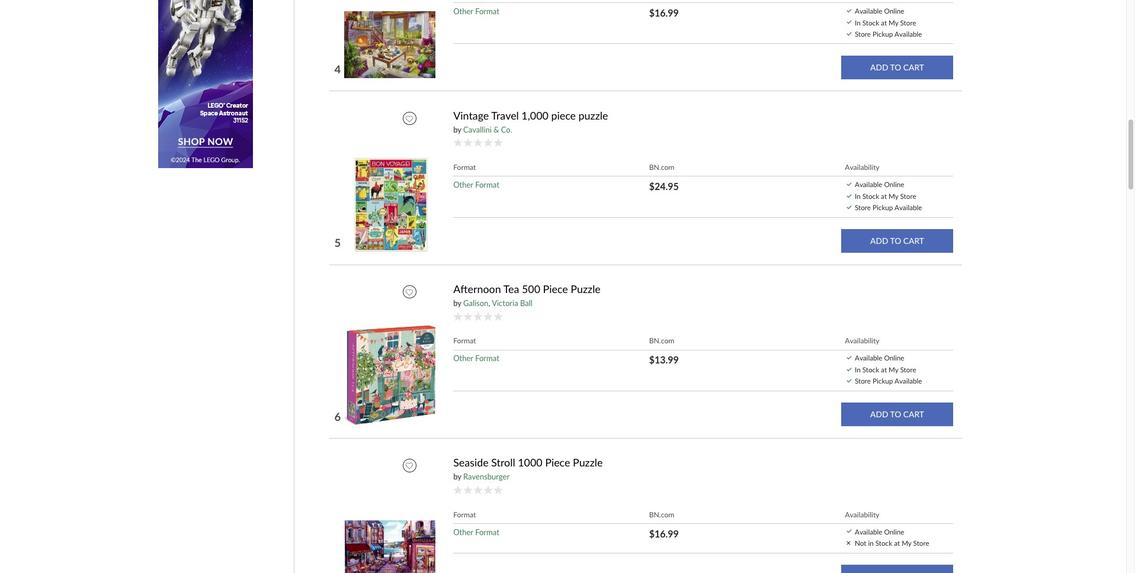 Task type: describe. For each thing, give the bounding box(es) containing it.
$24.95 link
[[649, 181, 679, 192]]

other format for afternoon
[[454, 354, 500, 364]]

$13.99 link
[[649, 355, 679, 366]]

other format for seaside
[[454, 528, 500, 537]]

afternoon tea 500 piece puzzle image
[[344, 326, 438, 426]]

4 check image from the top
[[847, 356, 852, 360]]

afternoon
[[454, 283, 501, 296]]

2 check image from the top
[[847, 20, 852, 24]]

in for vintage travel 1,000 piece puzzle
[[855, 192, 861, 200]]

5 check image from the top
[[847, 379, 852, 383]]

by for seaside
[[454, 473, 462, 482]]

available online for vintage travel 1,000 piece puzzle
[[855, 180, 905, 189]]

close modal image
[[847, 542, 851, 545]]

in
[[869, 539, 874, 548]]

stock for $16.99
[[863, 18, 880, 26]]

my store for $13.99
[[889, 366, 917, 374]]

my store for $24.95
[[889, 192, 917, 200]]

galison link
[[464, 299, 489, 308]]

victoria
[[492, 299, 518, 308]]

ball
[[520, 299, 533, 308]]

piece
[[551, 109, 576, 122]]

vintage
[[454, 109, 489, 122]]

in stock at my store for afternoon tea 500 piece puzzle
[[855, 366, 917, 374]]

other format link for vintage
[[454, 180, 500, 190]]

5
[[335, 237, 341, 250]]

my store for $16.99
[[889, 18, 917, 26]]

other for seaside
[[454, 528, 473, 537]]

online for afternoon tea 500 piece puzzle
[[885, 354, 905, 362]]

availability for vintage travel 1,000 piece puzzle
[[845, 163, 880, 172]]

other format link for seaside
[[454, 528, 500, 537]]

vintage travel 1,000 piece puzzle by cavallini & co.
[[454, 109, 608, 135]]

3 check image from the top
[[847, 183, 852, 186]]

1 available online from the top
[[855, 6, 905, 15]]

seaside stroll 1000 piece puzzle link
[[454, 456, 603, 470]]

6
[[335, 410, 341, 424]]

1000
[[518, 456, 543, 469]]

&
[[494, 125, 499, 135]]

victoria ball link
[[492, 299, 533, 308]]

store for puzzle
[[855, 377, 871, 386]]

,
[[489, 299, 490, 308]]

puzzle
[[579, 109, 608, 122]]

seaside
[[454, 456, 489, 469]]

1 other from the top
[[454, 6, 473, 16]]

1 other format from the top
[[454, 6, 500, 16]]

advertisement element
[[159, 0, 253, 169]]

1 online from the top
[[885, 6, 905, 15]]

ravensburger link
[[464, 473, 510, 482]]

other for vintage
[[454, 180, 473, 190]]

cavallini & co. link
[[464, 125, 513, 135]]

$16.99 link for other format link corresponding to seaside
[[649, 528, 679, 540]]

availability for afternoon tea 500 piece puzzle
[[845, 337, 880, 346]]

seaside stroll 1000 piece puzzle by ravensburger
[[454, 456, 603, 482]]

piece for 1000
[[545, 456, 570, 469]]

not in stock at my store
[[855, 539, 930, 548]]

vintage travel 1,000 piece puzzle link
[[454, 109, 608, 122]]

bn.com for vintage travel 1,000 piece puzzle
[[649, 163, 675, 172]]

available online for seaside stroll 1000 piece puzzle
[[855, 528, 905, 536]]

online for seaside stroll 1000 piece puzzle
[[885, 528, 905, 536]]

pickup for puzzle
[[873, 377, 893, 386]]

4
[[335, 63, 341, 76]]

500
[[522, 283, 541, 296]]

1 store from the top
[[855, 30, 871, 38]]



Task type: vqa. For each thing, say whether or not it's contained in the screenshot.
the middle POURED
no



Task type: locate. For each thing, give the bounding box(es) containing it.
1 other format link from the top
[[454, 6, 500, 16]]

check image
[[847, 32, 852, 36], [847, 194, 852, 198], [847, 206, 852, 209], [847, 356, 852, 360], [847, 379, 852, 383], [847, 530, 852, 534]]

store for puzzle
[[855, 203, 871, 212]]

cavallini
[[464, 125, 492, 135]]

store
[[855, 30, 871, 38], [855, 203, 871, 212], [855, 377, 871, 386]]

2 $16.99 from the top
[[649, 528, 679, 540]]

1 vertical spatial puzzle
[[573, 456, 603, 469]]

in stock at my store
[[855, 18, 917, 26], [855, 192, 917, 200], [855, 366, 917, 374]]

puzzle for afternoon tea 500 piece puzzle
[[571, 283, 601, 296]]

by inside afternoon tea 500 piece puzzle by galison , victoria ball
[[454, 299, 462, 308]]

available online
[[855, 6, 905, 15], [855, 180, 905, 189], [855, 354, 905, 362], [855, 528, 905, 536]]

6 check image from the top
[[847, 530, 852, 534]]

stroll
[[491, 456, 515, 469]]

1 vertical spatial in stock at my store
[[855, 192, 917, 200]]

available
[[855, 6, 883, 15], [895, 30, 923, 38], [855, 180, 883, 189], [895, 203, 923, 212], [855, 354, 883, 362], [895, 377, 923, 386], [855, 528, 883, 536]]

not
[[855, 539, 867, 548]]

1,000
[[522, 109, 549, 122]]

2 available online from the top
[[855, 180, 905, 189]]

stock
[[863, 18, 880, 26], [863, 192, 880, 200], [863, 366, 880, 374], [876, 539, 893, 548]]

1 store pickup available from the top
[[855, 30, 923, 38]]

4 check image from the top
[[847, 368, 852, 372]]

$24.95
[[649, 181, 679, 192]]

afternoon tea 500 piece puzzle by galison , victoria ball
[[454, 283, 601, 308]]

0 vertical spatial availability
[[845, 163, 880, 172]]

1 by from the top
[[454, 125, 462, 135]]

check image
[[847, 9, 852, 12], [847, 20, 852, 24], [847, 183, 852, 186], [847, 368, 852, 372]]

1 check image from the top
[[847, 9, 852, 12]]

3 other from the top
[[454, 354, 473, 364]]

0 vertical spatial by
[[454, 125, 462, 135]]

2 vertical spatial by
[[454, 473, 462, 482]]

0 vertical spatial pickup
[[873, 30, 893, 38]]

stock for $24.95
[[863, 192, 880, 200]]

piece for 500
[[543, 283, 568, 296]]

travel
[[492, 109, 519, 122]]

other format
[[454, 6, 500, 16], [454, 180, 500, 190], [454, 354, 500, 364], [454, 528, 500, 537]]

co.
[[501, 125, 513, 135]]

in for afternoon tea 500 piece puzzle
[[855, 366, 861, 374]]

bn.com for seaside stroll 1000 piece puzzle
[[649, 511, 675, 520]]

piece right 500
[[543, 283, 568, 296]]

$13.99
[[649, 355, 679, 366]]

puzzle right 500
[[571, 283, 601, 296]]

3 in stock at my store from the top
[[855, 366, 917, 374]]

puzzle inside seaside stroll 1000 piece puzzle by ravensburger
[[573, 456, 603, 469]]

1 $16.99 from the top
[[649, 7, 679, 18]]

by inside vintage travel 1,000 piece puzzle by cavallini & co.
[[454, 125, 462, 135]]

seaside stroll 1000 piece puzzle image
[[344, 520, 438, 574]]

1 vertical spatial bn.com
[[649, 337, 675, 346]]

2 bn.com from the top
[[649, 337, 675, 346]]

$16.99 for other format link corresponding to seaside
[[649, 528, 679, 540]]

other format for vintage
[[454, 180, 500, 190]]

0 vertical spatial $16.99 link
[[649, 7, 679, 18]]

2 vertical spatial in stock at my store
[[855, 366, 917, 374]]

1 in from the top
[[855, 18, 861, 26]]

4 other format from the top
[[454, 528, 500, 537]]

online
[[885, 6, 905, 15], [885, 180, 905, 189], [885, 354, 905, 362], [885, 528, 905, 536]]

online for vintage travel 1,000 piece puzzle
[[885, 180, 905, 189]]

3 by from the top
[[454, 473, 462, 482]]

3 bn.com from the top
[[649, 511, 675, 520]]

by left galison link
[[454, 299, 462, 308]]

2 store pickup available from the top
[[855, 203, 923, 212]]

other
[[454, 6, 473, 16], [454, 180, 473, 190], [454, 354, 473, 364], [454, 528, 473, 537]]

availability for seaside stroll 1000 piece puzzle
[[845, 511, 880, 520]]

2 vertical spatial store
[[855, 377, 871, 386]]

by inside seaside stroll 1000 piece puzzle by ravensburger
[[454, 473, 462, 482]]

piece right 1000 at the bottom left of the page
[[545, 456, 570, 469]]

1 vertical spatial store
[[855, 203, 871, 212]]

cozy cabin 1000 piece jigsaw puzzle image
[[344, 11, 438, 79]]

$16.99 link for 1st other format link from the top
[[649, 7, 679, 18]]

0 vertical spatial bn.com
[[649, 163, 675, 172]]

puzzle inside afternoon tea 500 piece puzzle by galison , victoria ball
[[571, 283, 601, 296]]

piece
[[543, 283, 568, 296], [545, 456, 570, 469]]

puzzle right 1000 at the bottom left of the page
[[573, 456, 603, 469]]

at for $13.99
[[881, 366, 887, 374]]

by for afternoon
[[454, 299, 462, 308]]

None submit
[[842, 56, 954, 79], [842, 229, 954, 253], [842, 403, 954, 427], [842, 565, 954, 574], [842, 56, 954, 79], [842, 229, 954, 253], [842, 403, 954, 427], [842, 565, 954, 574]]

1 vertical spatial store pickup available
[[855, 203, 923, 212]]

3 available online from the top
[[855, 354, 905, 362]]

available online for afternoon tea 500 piece puzzle
[[855, 354, 905, 362]]

1 vertical spatial in
[[855, 192, 861, 200]]

1 vertical spatial $16.99 link
[[649, 528, 679, 540]]

2 vertical spatial availability
[[845, 511, 880, 520]]

3 online from the top
[[885, 354, 905, 362]]

pickup for puzzle
[[873, 203, 893, 212]]

2 in from the top
[[855, 192, 861, 200]]

1 $16.99 link from the top
[[649, 7, 679, 18]]

ravensburger
[[464, 473, 510, 482]]

vintage travel 1,000 piece puzzle image
[[344, 158, 438, 253]]

3 other format link from the top
[[454, 354, 500, 364]]

other format link
[[454, 6, 500, 16], [454, 180, 500, 190], [454, 354, 500, 364], [454, 528, 500, 537]]

1 bn.com from the top
[[649, 163, 675, 172]]

0 vertical spatial store pickup available
[[855, 30, 923, 38]]

by for vintage
[[454, 125, 462, 135]]

0 vertical spatial piece
[[543, 283, 568, 296]]

2 $16.99 link from the top
[[649, 528, 679, 540]]

store pickup available for puzzle
[[855, 203, 923, 212]]

4 online from the top
[[885, 528, 905, 536]]

2 online from the top
[[885, 180, 905, 189]]

store pickup available for puzzle
[[855, 377, 923, 386]]

1 vertical spatial by
[[454, 299, 462, 308]]

availability
[[845, 163, 880, 172], [845, 337, 880, 346], [845, 511, 880, 520]]

tea
[[504, 283, 519, 296]]

2 vertical spatial bn.com
[[649, 511, 675, 520]]

pickup
[[873, 30, 893, 38], [873, 203, 893, 212], [873, 377, 893, 386]]

galison
[[464, 299, 489, 308]]

1 in stock at my store from the top
[[855, 18, 917, 26]]

0 vertical spatial in stock at my store
[[855, 18, 917, 26]]

bn.com
[[649, 163, 675, 172], [649, 337, 675, 346], [649, 511, 675, 520]]

2 other from the top
[[454, 180, 473, 190]]

bn.com for afternoon tea 500 piece puzzle
[[649, 337, 675, 346]]

puzzle for seaside stroll 1000 piece puzzle
[[573, 456, 603, 469]]

3 other format from the top
[[454, 354, 500, 364]]

3 store pickup available from the top
[[855, 377, 923, 386]]

store pickup available
[[855, 30, 923, 38], [855, 203, 923, 212], [855, 377, 923, 386]]

1 vertical spatial availability
[[845, 337, 880, 346]]

3 store from the top
[[855, 377, 871, 386]]

1 availability from the top
[[845, 163, 880, 172]]

by
[[454, 125, 462, 135], [454, 299, 462, 308], [454, 473, 462, 482]]

my store
[[889, 18, 917, 26], [889, 192, 917, 200], [889, 366, 917, 374], [902, 539, 930, 548]]

3 pickup from the top
[[873, 377, 893, 386]]

at for $16.99
[[881, 18, 887, 26]]

4 other format link from the top
[[454, 528, 500, 537]]

2 check image from the top
[[847, 194, 852, 198]]

0 vertical spatial in
[[855, 18, 861, 26]]

in
[[855, 18, 861, 26], [855, 192, 861, 200], [855, 366, 861, 374]]

stock for $13.99
[[863, 366, 880, 374]]

by down seaside
[[454, 473, 462, 482]]

2 in stock at my store from the top
[[855, 192, 917, 200]]

3 in from the top
[[855, 366, 861, 374]]

puzzle
[[571, 283, 601, 296], [573, 456, 603, 469]]

other for afternoon
[[454, 354, 473, 364]]

$16.99 for 1st other format link from the top
[[649, 7, 679, 18]]

at for $24.95
[[881, 192, 887, 200]]

2 vertical spatial store pickup available
[[855, 377, 923, 386]]

$16.99
[[649, 7, 679, 18], [649, 528, 679, 540]]

by down vintage
[[454, 125, 462, 135]]

3 availability from the top
[[845, 511, 880, 520]]

2 pickup from the top
[[873, 203, 893, 212]]

1 vertical spatial piece
[[545, 456, 570, 469]]

1 check image from the top
[[847, 32, 852, 36]]

in stock at my store for vintage travel 1,000 piece puzzle
[[855, 192, 917, 200]]

0 vertical spatial puzzle
[[571, 283, 601, 296]]

3 check image from the top
[[847, 206, 852, 209]]

2 other format from the top
[[454, 180, 500, 190]]

afternoon tea 500 piece puzzle link
[[454, 283, 601, 296]]

$16.99 link
[[649, 7, 679, 18], [649, 528, 679, 540]]

2 store from the top
[[855, 203, 871, 212]]

other format link for afternoon
[[454, 354, 500, 364]]

1 vertical spatial $16.99
[[649, 528, 679, 540]]

1 vertical spatial pickup
[[873, 203, 893, 212]]

2 by from the top
[[454, 299, 462, 308]]

4 other from the top
[[454, 528, 473, 537]]

1 pickup from the top
[[873, 30, 893, 38]]

2 vertical spatial in
[[855, 366, 861, 374]]

0 vertical spatial store
[[855, 30, 871, 38]]

4 available online from the top
[[855, 528, 905, 536]]

piece inside afternoon tea 500 piece puzzle by galison , victoria ball
[[543, 283, 568, 296]]

piece inside seaside stroll 1000 piece puzzle by ravensburger
[[545, 456, 570, 469]]

format
[[475, 6, 500, 16], [454, 163, 476, 172], [475, 180, 500, 190], [454, 337, 476, 346], [475, 354, 500, 364], [454, 511, 476, 520], [475, 528, 500, 537]]

at
[[881, 18, 887, 26], [881, 192, 887, 200], [881, 366, 887, 374], [894, 539, 900, 548]]

2 vertical spatial pickup
[[873, 377, 893, 386]]

0 vertical spatial $16.99
[[649, 7, 679, 18]]

2 availability from the top
[[845, 337, 880, 346]]

2 other format link from the top
[[454, 180, 500, 190]]



